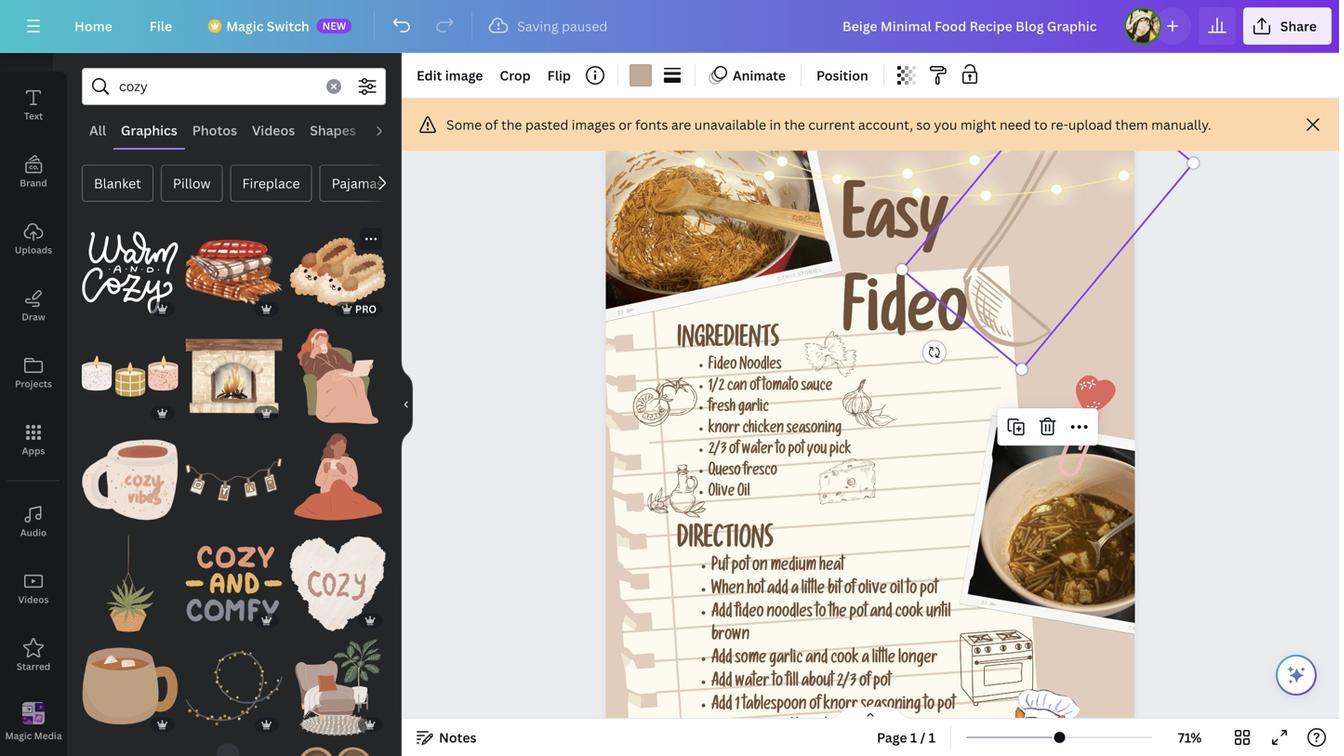 Task type: describe. For each thing, give the bounding box(es) containing it.
cozy winter hygge graphic elements image
[[82, 640, 178, 736]]

brown
[[712, 629, 750, 646]]

fideo noodles 1/2 can of tomato sauce fresh garlic knorr chicken seasoning 2/3 of water to pot you pick queso fresco olive oil
[[709, 359, 852, 502]]

draw button
[[0, 273, 67, 340]]

home link
[[60, 7, 127, 45]]

1 vertical spatial videos button
[[0, 555, 67, 622]]

put pot on medium heat when hot add a little bit of olive oil to pot add fideo noodles to the pot and cook until brown add some garlic and cook a little longer add water to fill about 2/3 of pot add 1 tablespoon of knorr seasoning to pot and 1/2 can of tomato sauce
[[712, 559, 956, 738]]

apps
[[22, 445, 45, 457]]

edit
[[417, 67, 442, 84]]

some
[[447, 116, 482, 134]]

1 vertical spatial audio
[[20, 527, 47, 539]]

magic for magic media
[[5, 730, 32, 742]]

are
[[672, 116, 692, 134]]

some of the pasted images or fonts are unavailable in the current account, so you might need to re-upload them manually.
[[447, 116, 1212, 134]]

Search elements search field
[[119, 69, 315, 104]]

flip button
[[540, 60, 579, 90]]

notes
[[439, 729, 477, 747]]

uploads
[[15, 244, 52, 256]]

0 vertical spatial videos
[[252, 121, 295, 139]]

of right some
[[485, 116, 498, 134]]

0 vertical spatial audio
[[371, 121, 408, 139]]

tablespoon
[[743, 698, 807, 715]]

0 vertical spatial you
[[935, 116, 958, 134]]

fideo
[[736, 606, 765, 623]]

2 horizontal spatial and
[[871, 606, 893, 623]]

fireplace
[[242, 174, 300, 192]]

71% button
[[1160, 723, 1221, 753]]

easy
[[843, 193, 949, 263]]

magic for magic switch
[[226, 17, 264, 35]]

1 horizontal spatial little
[[873, 652, 896, 669]]

2 add from the top
[[712, 652, 733, 669]]

cozy sofa illustration image
[[290, 640, 386, 736]]

saving paused status
[[480, 15, 617, 37]]

magic switch
[[226, 17, 310, 35]]

animate
[[733, 67, 786, 84]]

pajamas button
[[320, 165, 396, 202]]

simple cute study full shot polaroids image
[[186, 432, 282, 529]]

fideo for fideo noodles 1/2 can of tomato sauce fresh garlic knorr chicken seasoning 2/3 of water to pot you pick queso fresco olive oil
[[709, 359, 737, 375]]

chicken
[[743, 422, 785, 438]]

unavailable
[[695, 116, 767, 134]]

noodles
[[767, 606, 813, 623]]

Design title text field
[[828, 7, 1117, 45]]

garlic inside put pot on medium heat when hot add a little bit of olive oil to pot add fideo noodles to the pot and cook until brown add some garlic and cook a little longer add water to fill about 2/3 of pot add 1 tablespoon of knorr seasoning to pot and 1/2 can of tomato sauce
[[770, 652, 803, 669]]

hide image
[[401, 360, 413, 449]]

saving
[[518, 17, 559, 35]]

put
[[712, 559, 729, 576]]

re-
[[1051, 116, 1069, 134]]

minimal organic girl drinking tea image
[[290, 432, 386, 529]]

olive oil hand drawn image
[[648, 465, 707, 518]]

directions
[[677, 529, 774, 557]]

seasoning inside the fideo noodles 1/2 can of tomato sauce fresh garlic knorr chicken seasoning 2/3 of water to pot you pick queso fresco olive oil
[[787, 422, 842, 438]]

water inside the fideo noodles 1/2 can of tomato sauce fresh garlic knorr chicken seasoning 2/3 of water to pot you pick queso fresco olive oil
[[742, 444, 774, 459]]

notes button
[[409, 723, 484, 753]]

hot
[[748, 582, 765, 600]]

2 vertical spatial and
[[712, 721, 734, 738]]

share
[[1281, 17, 1318, 35]]

main menu bar
[[0, 0, 1340, 53]]

them
[[1116, 116, 1149, 134]]

laddle icon image
[[903, 63, 1194, 369]]

show pages image
[[826, 706, 916, 721]]

draw
[[22, 311, 45, 323]]

starred button
[[0, 622, 67, 689]]

longer
[[899, 652, 938, 669]]

pot inside the fideo noodles 1/2 can of tomato sauce fresh garlic knorr chicken seasoning 2/3 of water to pot you pick queso fresco olive oil
[[789, 444, 805, 459]]

2/3 inside put pot on medium heat when hot add a little bit of olive oil to pot add fideo noodles to the pot and cook until brown add some garlic and cook a little longer add water to fill about 2/3 of pot add 1 tablespoon of knorr seasoning to pot and 1/2 can of tomato sauce
[[837, 675, 857, 692]]

crop button
[[493, 60, 538, 90]]

of down tablespoon
[[782, 721, 793, 738]]

ingredients
[[677, 329, 780, 355]]

until
[[927, 606, 952, 623]]

water inside put pot on medium heat when hot add a little bit of olive oil to pot add fideo noodles to the pot and cook until brown add some garlic and cook a little longer add water to fill about 2/3 of pot add 1 tablespoon of knorr seasoning to pot and 1/2 can of tomato sauce
[[736, 675, 770, 692]]

photos button
[[185, 113, 245, 148]]

0 vertical spatial cook
[[896, 606, 924, 623]]

0 horizontal spatial audio button
[[0, 489, 67, 555]]

text
[[24, 110, 43, 122]]

queso
[[709, 465, 741, 481]]

brand button
[[0, 139, 67, 206]]

oil
[[738, 486, 751, 502]]

images
[[572, 116, 616, 134]]

new
[[323, 19, 346, 33]]

pot down olive
[[850, 606, 868, 623]]

1 horizontal spatial the
[[785, 116, 806, 134]]

1 vertical spatial cook
[[831, 652, 860, 669]]

fideo for fideo
[[843, 286, 968, 355]]

scented wax candles image
[[82, 328, 178, 425]]

can inside put pot on medium heat when hot add a little bit of olive oil to pot add fideo noodles to the pot and cook until brown add some garlic and cook a little longer add water to fill about 2/3 of pot add 1 tablespoon of knorr seasoning to pot and 1/2 can of tomato sauce
[[757, 721, 779, 738]]

image
[[445, 67, 483, 84]]

of right bit
[[845, 582, 856, 600]]

all button
[[82, 113, 114, 148]]

canva assistant image
[[1286, 664, 1308, 687]]

of up "show pages" image at the bottom right of page
[[860, 675, 871, 692]]

magic media button
[[0, 689, 67, 756]]

so
[[917, 116, 931, 134]]

all
[[89, 121, 106, 139]]

1 vertical spatial a
[[862, 652, 870, 669]]

/
[[921, 729, 926, 747]]

edit image
[[417, 67, 483, 84]]

medium
[[771, 559, 817, 576]]

pick
[[830, 444, 852, 459]]

pasted
[[526, 116, 569, 134]]

#c8a994 image
[[630, 64, 652, 87]]

pot left on
[[732, 559, 750, 576]]

apps button
[[0, 407, 67, 474]]

pot up until
[[921, 582, 938, 600]]

watercolor cozy blankets image
[[186, 224, 282, 321]]

olive
[[859, 582, 888, 600]]

warm indoor slippers image
[[290, 224, 386, 321]]

of down noodles
[[750, 380, 760, 396]]

pajamas
[[332, 174, 384, 192]]

page
[[877, 729, 908, 747]]

paused
[[562, 17, 608, 35]]

media
[[34, 730, 62, 742]]

shapes
[[310, 121, 356, 139]]

farfalle pasta illustration image
[[805, 331, 857, 378]]

tomato inside the fideo noodles 1/2 can of tomato sauce fresh garlic knorr chicken seasoning 2/3 of water to pot you pick queso fresco olive oil
[[763, 380, 799, 396]]

bit
[[828, 582, 842, 600]]



Task type: vqa. For each thing, say whether or not it's contained in the screenshot.
the topmost the 1/2
yes



Task type: locate. For each thing, give the bounding box(es) containing it.
knorr down "fresh"
[[709, 422, 740, 438]]

videos up the starred button
[[18, 594, 49, 606]]

fresco
[[744, 465, 778, 481]]

1/2 down tablespoon
[[737, 721, 755, 738]]

elements button
[[0, 5, 67, 72]]

0 horizontal spatial 2/3
[[709, 444, 727, 459]]

heart shaped cozy lettering image
[[290, 536, 386, 632]]

on
[[753, 559, 768, 576]]

1 horizontal spatial you
[[935, 116, 958, 134]]

0 horizontal spatial fideo
[[709, 359, 737, 375]]

0 vertical spatial 2/3
[[709, 444, 727, 459]]

little left longer at right bottom
[[873, 652, 896, 669]]

olive
[[709, 486, 735, 502]]

0 vertical spatial can
[[728, 380, 748, 396]]

1 left /
[[911, 729, 918, 747]]

cozy winter beanie vector image
[[186, 744, 282, 756]]

0 horizontal spatial audio
[[20, 527, 47, 539]]

footwear colored textile soft slippers hotel room accessories image
[[290, 744, 386, 756]]

1 horizontal spatial audio
[[371, 121, 408, 139]]

0 vertical spatial sauce
[[802, 380, 833, 396]]

the inside put pot on medium heat when hot add a little bit of olive oil to pot add fideo noodles to the pot and cook until brown add some garlic and cook a little longer add water to fill about 2/3 of pot add 1 tablespoon of knorr seasoning to pot and 1/2 can of tomato sauce
[[830, 606, 847, 623]]

2/3 inside the fideo noodles 1/2 can of tomato sauce fresh garlic knorr chicken seasoning 2/3 of water to pot you pick queso fresco olive oil
[[709, 444, 727, 459]]

1 right /
[[929, 729, 936, 747]]

0 vertical spatial water
[[742, 444, 774, 459]]

to right noodles
[[816, 606, 827, 623]]

file button
[[135, 7, 187, 45]]

magic inside main menu bar
[[226, 17, 264, 35]]

videos up fireplace
[[252, 121, 295, 139]]

shapes button
[[303, 113, 364, 148]]

cozy decoration cute lights with stars image
[[186, 640, 282, 736]]

1 horizontal spatial 1/2
[[737, 721, 755, 738]]

1 vertical spatial tomato
[[796, 721, 836, 738]]

1 horizontal spatial audio button
[[364, 113, 416, 148]]

animate button
[[703, 60, 794, 90]]

0 horizontal spatial little
[[802, 582, 825, 600]]

1 vertical spatial you
[[808, 444, 828, 459]]

audio down apps
[[20, 527, 47, 539]]

1 vertical spatial knorr
[[824, 698, 859, 715]]

0 vertical spatial fideo
[[843, 286, 968, 355]]

to
[[1035, 116, 1048, 134], [776, 444, 786, 459], [907, 582, 918, 600], [816, 606, 827, 623], [773, 675, 784, 692], [925, 698, 935, 715]]

pot left 'gas stove, kitchenware , cooking cartoon doodle.' image
[[938, 698, 956, 715]]

cozy coffee mug image
[[82, 432, 178, 529]]

knorr down about
[[824, 698, 859, 715]]

little
[[802, 582, 825, 600], [873, 652, 896, 669]]

1 horizontal spatial and
[[806, 652, 828, 669]]

2/3 right about
[[837, 675, 857, 692]]

1 horizontal spatial fideo
[[843, 286, 968, 355]]

1 vertical spatial fideo
[[709, 359, 737, 375]]

seasoning up the 'pick'
[[787, 422, 842, 438]]

to left 'fill' in the bottom of the page
[[773, 675, 784, 692]]

graphics
[[121, 121, 178, 139]]

2/3
[[709, 444, 727, 459], [837, 675, 857, 692]]

audio button right shapes
[[364, 113, 416, 148]]

elements
[[12, 43, 55, 55]]

1 inside put pot on medium heat when hot add a little bit of olive oil to pot add fideo noodles to the pot and cook until brown add some garlic and cook a little longer add water to fill about 2/3 of pot add 1 tablespoon of knorr seasoning to pot and 1/2 can of tomato sauce
[[736, 698, 740, 715]]

0 horizontal spatial can
[[728, 380, 748, 396]]

knorr inside the fideo noodles 1/2 can of tomato sauce fresh garlic knorr chicken seasoning 2/3 of water to pot you pick queso fresco olive oil
[[709, 422, 740, 438]]

sauce down the farfalle pasta illustration image
[[802, 380, 833, 396]]

the right in on the top of page
[[785, 116, 806, 134]]

water
[[742, 444, 774, 459], [736, 675, 770, 692]]

flip
[[548, 67, 571, 84]]

magic inside button
[[5, 730, 32, 742]]

garlic inside the fideo noodles 1/2 can of tomato sauce fresh garlic knorr chicken seasoning 2/3 of water to pot you pick queso fresco olive oil
[[739, 401, 769, 417]]

2 horizontal spatial 1
[[929, 729, 936, 747]]

videos button up starred
[[0, 555, 67, 622]]

0 vertical spatial magic
[[226, 17, 264, 35]]

1 vertical spatial garlic
[[770, 652, 803, 669]]

switch
[[267, 17, 310, 35]]

can
[[728, 380, 748, 396], [757, 721, 779, 738]]

watercolor fireplace illustration image
[[186, 328, 282, 425]]

0 vertical spatial a
[[792, 582, 799, 600]]

0 horizontal spatial 1/2
[[709, 380, 725, 396]]

knorr
[[709, 422, 740, 438], [824, 698, 859, 715]]

0 horizontal spatial cook
[[831, 652, 860, 669]]

1/2 inside the fideo noodles 1/2 can of tomato sauce fresh garlic knorr chicken seasoning 2/3 of water to pot you pick queso fresco olive oil
[[709, 380, 725, 396]]

to right oil
[[907, 582, 918, 600]]

0 horizontal spatial magic
[[5, 730, 32, 742]]

2/3 up queso
[[709, 444, 727, 459]]

tomato down noodles
[[763, 380, 799, 396]]

1 vertical spatial 1/2
[[737, 721, 755, 738]]

garlic up 'fill' in the bottom of the page
[[770, 652, 803, 669]]

1 vertical spatial and
[[806, 652, 828, 669]]

a right "add"
[[792, 582, 799, 600]]

0 horizontal spatial sauce
[[802, 380, 833, 396]]

brand
[[20, 177, 47, 189]]

magic
[[226, 17, 264, 35], [5, 730, 32, 742]]

0 vertical spatial garlic
[[739, 401, 769, 417]]

the left pasted
[[502, 116, 522, 134]]

position button
[[810, 60, 876, 90]]

0 horizontal spatial videos
[[18, 594, 49, 606]]

garlic up chicken
[[739, 401, 769, 417]]

1/2 inside put pot on medium heat when hot add a little bit of olive oil to pot add fideo noodles to the pot and cook until brown add some garlic and cook a little longer add water to fill about 2/3 of pot add 1 tablespoon of knorr seasoning to pot and 1/2 can of tomato sauce
[[737, 721, 755, 738]]

magic left switch
[[226, 17, 264, 35]]

water up fresco
[[742, 444, 774, 459]]

and
[[871, 606, 893, 623], [806, 652, 828, 669], [712, 721, 734, 738]]

4 add from the top
[[712, 698, 733, 715]]

tomato inside put pot on medium heat when hot add a little bit of olive oil to pot add fideo noodles to the pot and cook until brown add some garlic and cook a little longer add water to fill about 2/3 of pot add 1 tablespoon of knorr seasoning to pot and 1/2 can of tomato sauce
[[796, 721, 836, 738]]

0 horizontal spatial you
[[808, 444, 828, 459]]

about
[[802, 675, 834, 692]]

pillow
[[173, 174, 211, 192]]

of
[[485, 116, 498, 134], [750, 380, 760, 396], [730, 444, 740, 459], [845, 582, 856, 600], [860, 675, 871, 692], [810, 698, 821, 715], [782, 721, 793, 738]]

audio button down apps
[[0, 489, 67, 555]]

seasoning inside put pot on medium heat when hot add a little bit of olive oil to pot add fideo noodles to the pot and cook until brown add some garlic and cook a little longer add water to fill about 2/3 of pot add 1 tablespoon of knorr seasoning to pot and 1/2 can of tomato sauce
[[861, 698, 922, 715]]

0 horizontal spatial knorr
[[709, 422, 740, 438]]

1 vertical spatial can
[[757, 721, 779, 738]]

sauce inside the fideo noodles 1/2 can of tomato sauce fresh garlic knorr chicken seasoning 2/3 of water to pot you pick queso fresco olive oil
[[802, 380, 833, 396]]

might
[[961, 116, 997, 134]]

1
[[736, 698, 740, 715], [911, 729, 918, 747], [929, 729, 936, 747]]

can up "fresh"
[[728, 380, 748, 396]]

cook up about
[[831, 652, 860, 669]]

sauce
[[802, 380, 833, 396], [839, 721, 873, 738]]

edit image button
[[409, 60, 491, 90]]

can inside the fideo noodles 1/2 can of tomato sauce fresh garlic knorr chicken seasoning 2/3 of water to pot you pick queso fresco olive oil
[[728, 380, 748, 396]]

manually.
[[1152, 116, 1212, 134]]

0 horizontal spatial garlic
[[739, 401, 769, 417]]

1 horizontal spatial seasoning
[[861, 698, 922, 715]]

1 vertical spatial videos
[[18, 594, 49, 606]]

garlic
[[739, 401, 769, 417], [770, 652, 803, 669]]

blanket
[[94, 174, 141, 192]]

and down olive
[[871, 606, 893, 623]]

fideo inside the fideo noodles 1/2 can of tomato sauce fresh garlic knorr chicken seasoning 2/3 of water to pot you pick queso fresco olive oil
[[709, 359, 737, 375]]

you right so
[[935, 116, 958, 134]]

to down chicken
[[776, 444, 786, 459]]

1 horizontal spatial videos button
[[245, 113, 303, 148]]

photos
[[192, 121, 237, 139]]

position
[[817, 67, 869, 84]]

to left re-
[[1035, 116, 1048, 134]]

can down tablespoon
[[757, 721, 779, 738]]

file
[[150, 17, 172, 35]]

graphics button
[[114, 113, 185, 148]]

0 horizontal spatial seasoning
[[787, 422, 842, 438]]

to up /
[[925, 698, 935, 715]]

text button
[[0, 72, 67, 139]]

of up queso
[[730, 444, 740, 459]]

0 horizontal spatial the
[[502, 116, 522, 134]]

of down about
[[810, 698, 821, 715]]

magic left media
[[5, 730, 32, 742]]

a
[[792, 582, 799, 600], [862, 652, 870, 669]]

1 horizontal spatial a
[[862, 652, 870, 669]]

page 1 / 1
[[877, 729, 936, 747]]

a left longer at right bottom
[[862, 652, 870, 669]]

0 vertical spatial videos button
[[245, 113, 303, 148]]

account,
[[859, 116, 914, 134]]

sauce inside put pot on medium heat when hot add a little bit of olive oil to pot add fideo noodles to the pot and cook until brown add some garlic and cook a little longer add water to fill about 2/3 of pot add 1 tablespoon of knorr seasoning to pot and 1/2 can of tomato sauce
[[839, 721, 873, 738]]

heat
[[820, 559, 845, 576]]

tomato down about
[[796, 721, 836, 738]]

sauce down "show pages" image at the bottom right of page
[[839, 721, 873, 738]]

share button
[[1244, 7, 1332, 45]]

upload
[[1069, 116, 1113, 134]]

home
[[74, 17, 112, 35]]

cozy and comfy lettering image
[[186, 536, 282, 632]]

starred
[[17, 661, 50, 673]]

#c8a994 image
[[630, 64, 652, 87]]

cook down oil
[[896, 606, 924, 623]]

1 add from the top
[[712, 606, 733, 623]]

pillow button
[[161, 165, 223, 202]]

1 horizontal spatial can
[[757, 721, 779, 738]]

1 horizontal spatial garlic
[[770, 652, 803, 669]]

1 horizontal spatial magic
[[226, 17, 264, 35]]

group
[[82, 224, 178, 321], [186, 224, 282, 321], [82, 317, 178, 425], [186, 317, 282, 425], [290, 317, 386, 425], [82, 421, 178, 529], [186, 421, 282, 529], [290, 421, 386, 529], [186, 525, 282, 632], [290, 525, 386, 632], [82, 536, 178, 632], [82, 629, 178, 736], [290, 629, 386, 736], [186, 640, 282, 736], [290, 733, 386, 756], [186, 744, 282, 756]]

0 vertical spatial knorr
[[709, 422, 740, 438]]

1 horizontal spatial 2/3
[[837, 675, 857, 692]]

audio button
[[364, 113, 416, 148], [0, 489, 67, 555]]

0 horizontal spatial a
[[792, 582, 799, 600]]

some
[[736, 652, 767, 669]]

hanging plant illustration image
[[82, 536, 178, 632]]

0 horizontal spatial videos button
[[0, 555, 67, 622]]

minimal organic girl watching a movie image
[[290, 328, 386, 425]]

1 vertical spatial water
[[736, 675, 770, 692]]

videos button up fireplace
[[245, 113, 303, 148]]

71%
[[1179, 729, 1202, 747]]

crop
[[500, 67, 531, 84]]

the down bit
[[830, 606, 847, 623]]

0 vertical spatial seasoning
[[787, 422, 842, 438]]

fideo
[[843, 286, 968, 355], [709, 359, 737, 375]]

fill
[[786, 675, 799, 692]]

audio right shapes button
[[371, 121, 408, 139]]

1 vertical spatial audio button
[[0, 489, 67, 555]]

projects
[[15, 378, 52, 390]]

1 horizontal spatial cook
[[896, 606, 924, 623]]

1 left tablespoon
[[736, 698, 740, 715]]

current
[[809, 116, 856, 134]]

blanket button
[[82, 165, 153, 202]]

add
[[768, 582, 789, 600]]

the
[[502, 116, 522, 134], [785, 116, 806, 134], [830, 606, 847, 623]]

seasoning up page
[[861, 698, 922, 715]]

1 vertical spatial seasoning
[[861, 698, 922, 715]]

fresh
[[709, 401, 736, 417]]

2 horizontal spatial the
[[830, 606, 847, 623]]

saving paused
[[518, 17, 608, 35]]

0 horizontal spatial 1
[[736, 698, 740, 715]]

pot left the 'pick'
[[789, 444, 805, 459]]

1 vertical spatial little
[[873, 652, 896, 669]]

0 vertical spatial tomato
[[763, 380, 799, 396]]

fonts
[[636, 116, 668, 134]]

0 vertical spatial and
[[871, 606, 893, 623]]

noodles
[[740, 359, 782, 375]]

or
[[619, 116, 632, 134]]

1 vertical spatial 2/3
[[837, 675, 857, 692]]

videos
[[252, 121, 295, 139], [18, 594, 49, 606]]

1 horizontal spatial sauce
[[839, 721, 873, 738]]

you inside the fideo noodles 1/2 can of tomato sauce fresh garlic knorr chicken seasoning 2/3 of water to pot you pick queso fresco olive oil
[[808, 444, 828, 459]]

you left the 'pick'
[[808, 444, 828, 459]]

0 vertical spatial little
[[802, 582, 825, 600]]

1 horizontal spatial videos
[[252, 121, 295, 139]]

and up about
[[806, 652, 828, 669]]

knorr inside put pot on medium heat when hot add a little bit of olive oil to pot add fideo noodles to the pot and cook until brown add some garlic and cook a little longer add water to fill about 2/3 of pot add 1 tablespoon of knorr seasoning to pot and 1/2 can of tomato sauce
[[824, 698, 859, 715]]

pot up "show pages" image at the bottom right of page
[[874, 675, 892, 692]]

gas stove, kitchenware , cooking cartoon doodle. image
[[960, 629, 1034, 707]]

fireplace button
[[230, 165, 312, 202]]

pro group
[[290, 224, 386, 321]]

oil
[[891, 582, 904, 600]]

3 add from the top
[[712, 675, 733, 692]]

1 vertical spatial sauce
[[839, 721, 873, 738]]

1 vertical spatial magic
[[5, 730, 32, 742]]

1/2 up "fresh"
[[709, 380, 725, 396]]

little left bit
[[802, 582, 825, 600]]

add
[[712, 606, 733, 623], [712, 652, 733, 669], [712, 675, 733, 692], [712, 698, 733, 715]]

0 vertical spatial 1/2
[[709, 380, 725, 396]]

water down some at bottom right
[[736, 675, 770, 692]]

when
[[712, 582, 745, 600]]

and down the brown
[[712, 721, 734, 738]]

0 horizontal spatial and
[[712, 721, 734, 738]]

1 horizontal spatial 1
[[911, 729, 918, 747]]

to inside the fideo noodles 1/2 can of tomato sauce fresh garlic knorr chicken seasoning 2/3 of water to pot you pick queso fresco olive oil
[[776, 444, 786, 459]]

audio
[[371, 121, 408, 139], [20, 527, 47, 539]]

magic media
[[5, 730, 62, 742]]

1 horizontal spatial knorr
[[824, 698, 859, 715]]

0 vertical spatial audio button
[[364, 113, 416, 148]]



